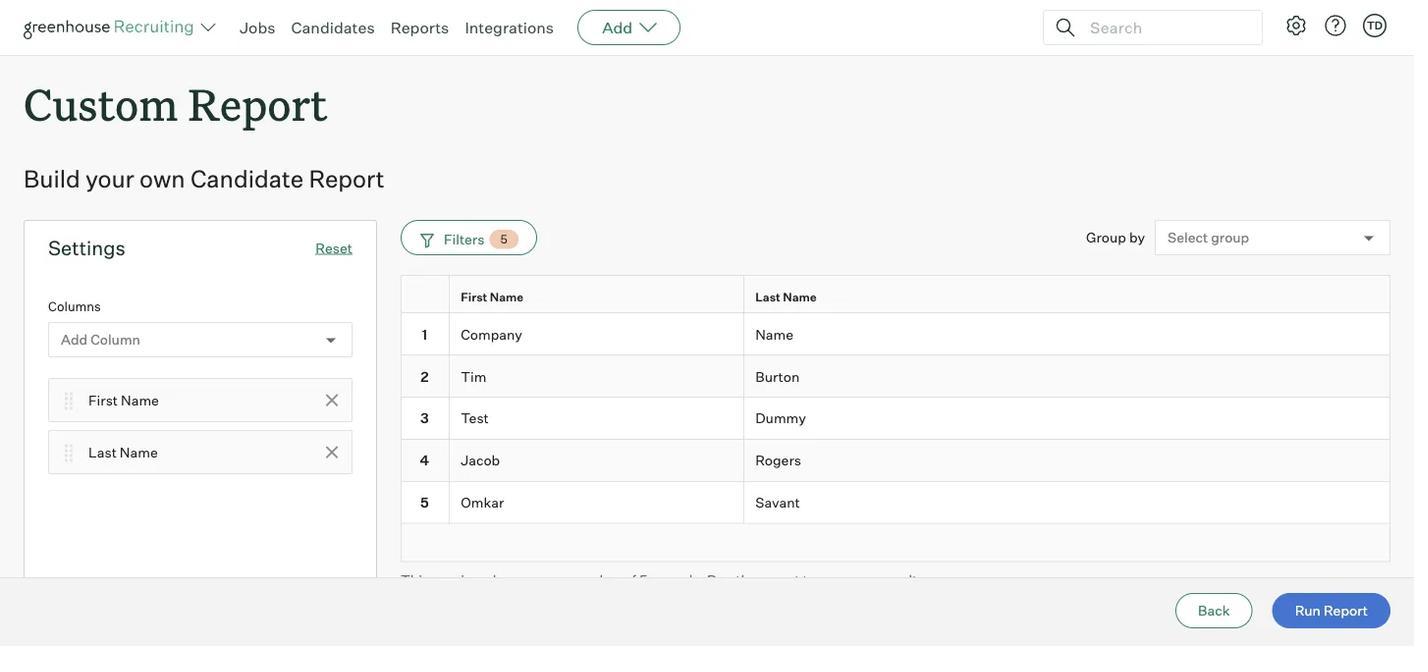 Task type: describe. For each thing, give the bounding box(es) containing it.
custom report
[[24, 75, 328, 133]]

candidates link
[[291, 18, 375, 37]]

row containing first name
[[401, 275, 1391, 317]]

run inside 'button'
[[1295, 602, 1321, 619]]

2 vertical spatial 5
[[639, 571, 648, 589]]

2
[[421, 368, 429, 385]]

report for custom report
[[188, 75, 328, 133]]

integrations
[[465, 18, 554, 37]]

select group
[[1168, 229, 1250, 247]]

4 cell
[[401, 440, 450, 482]]

this preview shows a max number of 5 records. run the report to see more results.
[[401, 571, 929, 589]]

this
[[401, 571, 429, 589]]

2 cell
[[401, 356, 450, 398]]

back button
[[1176, 593, 1253, 629]]

row containing 4
[[401, 440, 1391, 482]]

omkar
[[461, 494, 504, 511]]

0 horizontal spatial last
[[88, 444, 117, 461]]

run report button
[[1273, 593, 1391, 629]]

the
[[736, 571, 757, 589]]

add button
[[578, 10, 681, 45]]

1 horizontal spatial last name
[[756, 289, 817, 304]]

shows
[[486, 571, 527, 589]]

candidates
[[291, 18, 375, 37]]

candidate
[[190, 164, 304, 194]]

integrations link
[[465, 18, 554, 37]]

filters
[[444, 231, 485, 248]]

of
[[624, 571, 636, 589]]

a
[[530, 571, 537, 589]]

jobs
[[240, 18, 276, 37]]

report
[[760, 571, 800, 589]]

1
[[422, 326, 428, 343]]

1 vertical spatial report
[[309, 164, 385, 194]]

table containing 1
[[401, 275, 1391, 563]]

savant
[[756, 494, 800, 511]]

settings
[[48, 236, 126, 261]]

3
[[421, 410, 429, 427]]

td button
[[1363, 14, 1387, 37]]

first inside column header
[[461, 289, 488, 304]]

1 vertical spatial first name
[[88, 392, 159, 409]]

test
[[461, 410, 489, 427]]

rogers
[[756, 452, 802, 469]]

add column
[[61, 331, 140, 349]]

add for add
[[602, 18, 633, 37]]

add for add column
[[61, 331, 88, 349]]

build
[[24, 164, 80, 194]]

Search text field
[[1085, 13, 1245, 42]]

first name column header
[[450, 276, 749, 317]]

configure image
[[1285, 14, 1308, 37]]



Task type: locate. For each thing, give the bounding box(es) containing it.
row containing 2
[[401, 356, 1391, 398]]

1 horizontal spatial add
[[602, 18, 633, 37]]

0 horizontal spatial add
[[61, 331, 88, 349]]

0 vertical spatial first name
[[461, 289, 524, 304]]

add
[[602, 18, 633, 37], [61, 331, 88, 349]]

back
[[1199, 602, 1231, 619]]

1 cell
[[401, 314, 450, 356]]

burton
[[756, 368, 800, 385]]

0 vertical spatial 5
[[500, 232, 508, 247]]

run left the
[[707, 571, 733, 589]]

td button
[[1360, 10, 1391, 41]]

dummy
[[756, 410, 806, 427]]

0 vertical spatial last
[[756, 289, 781, 304]]

report for run report
[[1324, 602, 1368, 619]]

column header
[[401, 276, 454, 317]]

5
[[500, 232, 508, 247], [420, 494, 429, 511], [639, 571, 648, 589]]

1 vertical spatial first
[[88, 392, 118, 409]]

4 row from the top
[[401, 398, 1391, 440]]

1 horizontal spatial first name
[[461, 289, 524, 304]]

1 vertical spatial last name
[[88, 444, 158, 461]]

run
[[707, 571, 733, 589], [1295, 602, 1321, 619]]

add inside popup button
[[602, 18, 633, 37]]

group
[[1086, 229, 1127, 246]]

row containing 3
[[401, 398, 1391, 440]]

1 horizontal spatial run
[[1295, 602, 1321, 619]]

reports
[[391, 18, 449, 37]]

by
[[1130, 229, 1145, 246]]

reset link
[[316, 239, 353, 257]]

0 horizontal spatial last name
[[88, 444, 158, 461]]

0 horizontal spatial first name
[[88, 392, 159, 409]]

to
[[803, 571, 816, 589]]

5 inside cell
[[420, 494, 429, 511]]

report inside run report 'button'
[[1324, 602, 1368, 619]]

run report
[[1295, 602, 1368, 619]]

first
[[461, 289, 488, 304], [88, 392, 118, 409]]

0 horizontal spatial first
[[88, 392, 118, 409]]

reset
[[316, 239, 353, 257]]

columns
[[48, 299, 101, 315]]

first name inside column header
[[461, 289, 524, 304]]

custom
[[24, 75, 178, 133]]

row group
[[401, 314, 1391, 524]]

table
[[401, 275, 1391, 563]]

1 row from the top
[[401, 275, 1391, 317]]

0 horizontal spatial 5
[[420, 494, 429, 511]]

name inside column header
[[490, 289, 524, 304]]

group
[[1211, 229, 1250, 247]]

report
[[188, 75, 328, 133], [309, 164, 385, 194], [1324, 602, 1368, 619]]

group by
[[1086, 229, 1145, 246]]

1 horizontal spatial 5
[[500, 232, 508, 247]]

2 row from the top
[[401, 314, 1391, 356]]

1 vertical spatial run
[[1295, 602, 1321, 619]]

first name down the column
[[88, 392, 159, 409]]

greenhouse recruiting image
[[24, 16, 200, 39]]

5 down "4" cell
[[420, 494, 429, 511]]

tim
[[461, 368, 487, 385]]

reports link
[[391, 18, 449, 37]]

1 horizontal spatial last
[[756, 289, 781, 304]]

first up company on the left bottom
[[461, 289, 488, 304]]

3 cell
[[401, 398, 450, 440]]

0 vertical spatial last name
[[756, 289, 817, 304]]

5 cell
[[401, 482, 450, 524]]

jacob
[[461, 452, 500, 469]]

number
[[571, 571, 621, 589]]

2 vertical spatial report
[[1324, 602, 1368, 619]]

td
[[1367, 19, 1383, 32]]

0 vertical spatial first
[[461, 289, 488, 304]]

see
[[819, 571, 841, 589]]

2 horizontal spatial 5
[[639, 571, 648, 589]]

first down add column
[[88, 392, 118, 409]]

4
[[420, 452, 429, 469]]

row group containing 1
[[401, 314, 1391, 524]]

first name
[[461, 289, 524, 304], [88, 392, 159, 409]]

run right back
[[1295, 602, 1321, 619]]

5 right filters
[[500, 232, 508, 247]]

more
[[844, 571, 878, 589]]

results.
[[881, 571, 929, 589]]

5 row from the top
[[401, 440, 1391, 482]]

1 vertical spatial 5
[[420, 494, 429, 511]]

select
[[1168, 229, 1208, 247]]

5 right of
[[639, 571, 648, 589]]

last
[[756, 289, 781, 304], [88, 444, 117, 461]]

max
[[540, 571, 568, 589]]

1 vertical spatial add
[[61, 331, 88, 349]]

own
[[140, 164, 185, 194]]

row
[[401, 275, 1391, 317], [401, 314, 1391, 356], [401, 356, 1391, 398], [401, 398, 1391, 440], [401, 440, 1391, 482], [401, 482, 1391, 524]]

preview
[[432, 571, 483, 589]]

last name
[[756, 289, 817, 304], [88, 444, 158, 461]]

build your own candidate report
[[24, 164, 385, 194]]

0 vertical spatial add
[[602, 18, 633, 37]]

your
[[85, 164, 134, 194]]

row containing 1
[[401, 314, 1391, 356]]

6 row from the top
[[401, 482, 1391, 524]]

name
[[490, 289, 524, 304], [783, 289, 817, 304], [756, 326, 794, 343], [121, 392, 159, 409], [120, 444, 158, 461]]

0 horizontal spatial run
[[707, 571, 733, 589]]

column
[[91, 331, 140, 349]]

0 vertical spatial report
[[188, 75, 328, 133]]

first name up company on the left bottom
[[461, 289, 524, 304]]

3 row from the top
[[401, 356, 1391, 398]]

1 vertical spatial last
[[88, 444, 117, 461]]

row containing 5
[[401, 482, 1391, 524]]

filter image
[[417, 231, 434, 248]]

jobs link
[[240, 18, 276, 37]]

0 vertical spatial run
[[707, 571, 733, 589]]

records.
[[651, 571, 704, 589]]

company
[[461, 326, 523, 343]]

1 horizontal spatial first
[[461, 289, 488, 304]]



Task type: vqa. For each thing, say whether or not it's contained in the screenshot.
first Time from the bottom of the page
no



